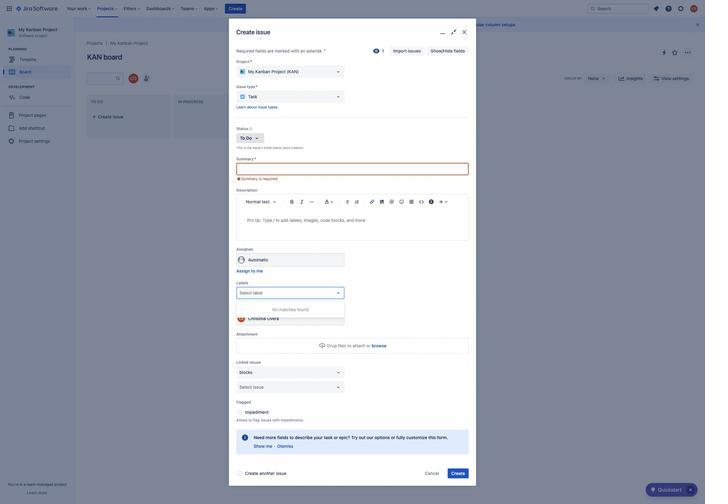 Task type: locate. For each thing, give the bounding box(es) containing it.
code
[[19, 95, 30, 100]]

fields for required
[[255, 48, 266, 53]]

0 vertical spatial christina overa image
[[129, 74, 138, 83]]

mention image
[[388, 198, 396, 205]]

more down managed
[[38, 491, 47, 495]]

my up board
[[110, 40, 116, 46]]

my for my kanban project software project
[[19, 27, 25, 32]]

more up the show me
[[266, 435, 276, 440]]

team-
[[27, 482, 37, 487]]

insights button
[[615, 74, 647, 83]]

bold ⌘b image
[[288, 198, 296, 205]]

select down the labels
[[240, 290, 252, 295]]

1 horizontal spatial me
[[266, 444, 272, 449]]

to right 'assign'
[[251, 268, 255, 273]]

2 horizontal spatial fields
[[454, 48, 465, 53]]

types
[[268, 105, 278, 109]]

jira software image
[[16, 5, 58, 12], [16, 5, 58, 12]]

* down issue's
[[254, 157, 256, 161]]

1 horizontal spatial do
[[246, 135, 252, 141]]

0 vertical spatial select
[[240, 290, 252, 295]]

0 vertical spatial create button
[[225, 4, 246, 13]]

0 vertical spatial to
[[91, 100, 96, 104]]

automatic
[[248, 257, 268, 262]]

issue type *
[[236, 84, 258, 89]]

my down project *
[[248, 69, 254, 74]]

an
[[301, 48, 305, 53]]

do down search this board text box
[[97, 100, 103, 104]]

create issue inside "dialog"
[[236, 29, 270, 36]]

* down required
[[250, 59, 252, 64]]

learn inside the create issue "dialog"
[[236, 105, 246, 109]]

1 horizontal spatial issues
[[408, 48, 421, 53]]

with left the impediments.
[[273, 418, 280, 422]]

a
[[24, 482, 26, 487]]

planning
[[8, 47, 27, 51]]

show/hide fields button
[[427, 46, 469, 56]]

found
[[297, 307, 309, 312]]

out
[[359, 435, 366, 440]]

2 vertical spatial kanban
[[255, 69, 270, 74]]

project settings link
[[2, 135, 72, 148]]

1 vertical spatial me
[[266, 444, 272, 449]]

need more fields to describe your task or epic? try out our options or fully customize this form.
[[254, 435, 448, 440]]

select down blocks
[[240, 384, 252, 390]]

summary down the on the left of the page
[[236, 157, 254, 161]]

add
[[19, 125, 27, 131]]

project settings
[[19, 138, 50, 144]]

is left the on the left of the page
[[244, 146, 246, 150]]

1 vertical spatial issue
[[253, 384, 264, 390]]

more inside button
[[38, 491, 47, 495]]

more
[[266, 435, 276, 440], [38, 491, 47, 495]]

to left flag
[[249, 418, 252, 422]]

0 vertical spatial kanban
[[26, 27, 41, 32]]

fields up dismiss
[[277, 435, 289, 440]]

customize
[[406, 435, 427, 440]]

0 horizontal spatial do
[[97, 100, 103, 104]]

fields left are
[[255, 48, 266, 53]]

1 vertical spatial select
[[240, 384, 252, 390]]

christina overa image
[[129, 74, 138, 83], [238, 315, 245, 322]]

1 vertical spatial do
[[246, 135, 252, 141]]

1 horizontal spatial project
[[54, 482, 67, 487]]

my inside "my kanban project software project"
[[19, 27, 25, 32]]

linked
[[236, 360, 249, 365]]

attach
[[353, 343, 365, 348]]

dismiss image
[[695, 22, 700, 27]]

kanban inside the create issue "dialog"
[[255, 69, 270, 74]]

do inside "dropdown button"
[[246, 135, 252, 141]]

dismiss button
[[277, 443, 293, 450]]

project *
[[236, 59, 252, 64]]

software
[[19, 33, 34, 38]]

1 horizontal spatial issue
[[253, 384, 264, 390]]

project inside "my kanban project software project"
[[35, 33, 47, 38]]

do down info image
[[246, 135, 252, 141]]

1 vertical spatial open image
[[335, 369, 342, 376]]

initial
[[264, 146, 272, 150]]

3 open image from the top
[[335, 383, 342, 391]]

0 vertical spatial open image
[[335, 68, 342, 75]]

this
[[429, 435, 436, 440]]

flagged
[[236, 400, 251, 405]]

select for select label
[[240, 290, 252, 295]]

christina
[[248, 316, 266, 321]]

Labels text field
[[240, 290, 241, 296]]

kanban inside "my kanban project software project"
[[26, 27, 41, 32]]

2 horizontal spatial kanban
[[255, 69, 270, 74]]

1 horizontal spatial kanban
[[117, 40, 133, 46]]

files
[[338, 343, 346, 348]]

issues
[[249, 360, 261, 365]]

impediments.
[[281, 418, 304, 422]]

0 vertical spatial with
[[291, 48, 299, 53]]

select
[[240, 290, 252, 295], [240, 384, 252, 390]]

my
[[19, 27, 25, 32], [110, 40, 116, 46], [248, 69, 254, 74]]

0 vertical spatial my
[[19, 27, 25, 32]]

0 horizontal spatial more
[[38, 491, 47, 495]]

import issues
[[393, 48, 421, 53]]

create
[[229, 6, 242, 11], [236, 29, 255, 36], [98, 114, 112, 119], [245, 471, 258, 476], [452, 471, 465, 476]]

view popular column setups button
[[446, 20, 519, 30]]

1 horizontal spatial learn
[[236, 105, 246, 109]]

project right software
[[35, 33, 47, 38]]

learn for learn about issue types
[[236, 105, 246, 109]]

1 horizontal spatial is
[[259, 176, 262, 181]]

shortcut
[[28, 125, 45, 131]]

blocks
[[240, 370, 253, 375]]

learn left about
[[236, 105, 246, 109]]

to do inside 'to do' "dropdown button"
[[240, 135, 252, 141]]

0 vertical spatial create issue
[[236, 29, 270, 36]]

1 select from the top
[[240, 290, 252, 295]]

1 vertical spatial is
[[259, 176, 262, 181]]

create another issue
[[245, 471, 286, 476]]

open image
[[335, 68, 342, 75], [335, 289, 342, 297], [335, 383, 342, 391]]

status
[[273, 146, 282, 150]]

0 horizontal spatial to
[[91, 100, 96, 104]]

0 horizontal spatial learn
[[27, 491, 37, 495]]

progress
[[183, 100, 203, 104]]

kanban up issue type * at the top left of the page
[[255, 69, 270, 74]]

0 vertical spatial summary
[[236, 157, 254, 161]]

1 horizontal spatial my
[[110, 40, 116, 46]]

my inside the create issue "dialog"
[[248, 69, 254, 74]]

None text field
[[237, 163, 468, 175]]

minimize image
[[439, 28, 447, 37]]

0 horizontal spatial issue
[[236, 84, 246, 89]]

0 horizontal spatial me
[[257, 268, 263, 273]]

kanban up software
[[26, 27, 41, 32]]

kanban for my kanban project software project
[[26, 27, 41, 32]]

2 horizontal spatial my
[[248, 69, 254, 74]]

0 vertical spatial learn
[[236, 105, 246, 109]]

0 horizontal spatial to do
[[91, 100, 103, 104]]

christina overa image left add people icon
[[129, 74, 138, 83]]

to inside "dropdown button"
[[240, 135, 245, 141]]

with
[[291, 48, 299, 53], [273, 418, 280, 422]]

1 vertical spatial to
[[240, 135, 245, 141]]

0 horizontal spatial create issue
[[98, 114, 123, 119]]

me down automatic
[[257, 268, 263, 273]]

in
[[20, 482, 23, 487]]

0 horizontal spatial christina overa image
[[129, 74, 138, 83]]

0 horizontal spatial with
[[273, 418, 280, 422]]

discard & close image
[[460, 28, 469, 37]]

0 vertical spatial to do
[[91, 100, 103, 104]]

issue right select issue text box
[[253, 384, 264, 390]]

code snippet image
[[418, 198, 425, 205]]

upon
[[283, 146, 290, 150]]

0 horizontal spatial my
[[19, 27, 25, 32]]

learn inside button
[[27, 491, 37, 495]]

reporter
[[236, 306, 252, 310]]

to do
[[91, 100, 103, 104], [240, 135, 252, 141]]

1 horizontal spatial fields
[[277, 435, 289, 440]]

bullet list ⌘⇧8 image
[[343, 198, 351, 205]]

is for required
[[259, 176, 262, 181]]

2 vertical spatial open image
[[335, 383, 342, 391]]

none text field inside the create issue "dialog"
[[237, 163, 468, 175]]

my up software
[[19, 27, 25, 32]]

do
[[97, 100, 103, 104], [246, 135, 252, 141]]

* right asterisk
[[324, 48, 326, 53]]

more inside the create issue "dialog"
[[266, 435, 276, 440]]

Linked Issues text field
[[240, 369, 241, 375]]

kanban for my kanban project
[[117, 40, 133, 46]]

create button inside primary element
[[225, 4, 246, 13]]

this is the issue's initial status upon creation
[[236, 146, 303, 150]]

or right task
[[334, 435, 338, 440]]

create issue inside button
[[98, 114, 123, 119]]

1 horizontal spatial create issue
[[236, 29, 270, 36]]

or left fully
[[391, 435, 395, 440]]

board link
[[3, 66, 71, 78]]

me
[[257, 268, 263, 273], [266, 444, 272, 449]]

with left the an
[[291, 48, 299, 53]]

1 vertical spatial issues
[[261, 418, 272, 422]]

project
[[43, 27, 57, 32], [134, 40, 148, 46], [236, 59, 249, 64], [272, 69, 286, 74], [19, 112, 33, 118], [19, 138, 33, 144]]

summary *
[[236, 157, 256, 161]]

create issue
[[236, 29, 270, 36], [98, 114, 123, 119]]

board
[[19, 69, 31, 74]]

required
[[263, 176, 277, 181]]

project right managed
[[54, 482, 67, 487]]

christina overa image down reporter
[[238, 315, 245, 322]]

1 vertical spatial to do
[[240, 135, 252, 141]]

issue's
[[253, 146, 263, 150]]

select issue
[[240, 384, 264, 390]]

0 horizontal spatial issues
[[261, 418, 272, 422]]

show me
[[254, 444, 272, 449]]

0 vertical spatial is
[[244, 146, 246, 150]]

attachment
[[236, 332, 258, 337]]

is for the
[[244, 146, 246, 150]]

1 vertical spatial project
[[54, 482, 67, 487]]

0 vertical spatial more
[[266, 435, 276, 440]]

to down the status
[[240, 135, 245, 141]]

1 horizontal spatial more
[[266, 435, 276, 440]]

overa
[[267, 316, 279, 321]]

more formatting image
[[308, 198, 316, 205]]

or right attach
[[367, 343, 371, 348]]

view
[[458, 22, 468, 27]]

create issue button
[[88, 111, 168, 122]]

another
[[260, 471, 275, 476]]

dismiss
[[277, 444, 293, 449]]

1 horizontal spatial to
[[240, 135, 245, 141]]

0 vertical spatial issues
[[408, 48, 421, 53]]

0 horizontal spatial is
[[244, 146, 246, 150]]

0 horizontal spatial project
[[35, 33, 47, 38]]

1 vertical spatial create issue
[[98, 114, 123, 119]]

managed
[[37, 482, 53, 487]]

summary up description
[[241, 176, 258, 181]]

description
[[236, 188, 257, 192]]

1 horizontal spatial to do
[[240, 135, 252, 141]]

learn down team-
[[27, 491, 37, 495]]

summary
[[236, 157, 254, 161], [241, 176, 258, 181]]

0 vertical spatial me
[[257, 268, 263, 273]]

fully
[[397, 435, 405, 440]]

1 vertical spatial my
[[110, 40, 116, 46]]

1 vertical spatial more
[[38, 491, 47, 495]]

1 vertical spatial learn
[[27, 491, 37, 495]]

fields right show/hide
[[454, 48, 465, 53]]

fields inside popup button
[[454, 48, 465, 53]]

1 vertical spatial open image
[[335, 289, 342, 297]]

0 vertical spatial do
[[97, 100, 103, 104]]

board
[[103, 53, 122, 61]]

in
[[178, 100, 182, 104]]

upload image
[[319, 342, 326, 349]]

creation
[[291, 146, 303, 150]]

show me button
[[254, 443, 272, 450]]

1 vertical spatial kanban
[[117, 40, 133, 46]]

to do down the status
[[240, 135, 252, 141]]

2 select from the top
[[240, 384, 252, 390]]

to down search this board text box
[[91, 100, 96, 104]]

group
[[2, 106, 72, 150]]

about
[[247, 105, 257, 109]]

Search field
[[588, 4, 650, 13]]

0 horizontal spatial kanban
[[26, 27, 41, 32]]

to do down search this board text box
[[91, 100, 103, 104]]

fields for show/hide
[[454, 48, 465, 53]]

1 vertical spatial with
[[273, 418, 280, 422]]

create issue dialog
[[229, 19, 476, 486]]

insights image
[[618, 75, 626, 82]]

open image
[[335, 93, 342, 100], [335, 369, 342, 376]]

0 vertical spatial project
[[35, 33, 47, 38]]

kanban up board
[[117, 40, 133, 46]]

0 horizontal spatial fields
[[255, 48, 266, 53]]

issues right import
[[408, 48, 421, 53]]

1 vertical spatial summary
[[241, 176, 258, 181]]

issues right flag
[[261, 418, 272, 422]]

issue left type
[[236, 84, 246, 89]]

is left required at the left top of page
[[259, 176, 262, 181]]

0 horizontal spatial create button
[[225, 4, 246, 13]]

0 vertical spatial open image
[[335, 93, 342, 100]]

Description - Main content area, start typing to enter text. text field
[[247, 217, 458, 224]]

2 vertical spatial my
[[248, 69, 254, 74]]

me right show at the left bottom
[[266, 444, 272, 449]]

1 horizontal spatial christina overa image
[[238, 315, 245, 322]]

1 open image from the top
[[335, 93, 342, 100]]

1 horizontal spatial create button
[[448, 469, 469, 478]]

create inside primary element
[[229, 6, 242, 11]]

2 open image from the top
[[335, 289, 342, 297]]



Task type: describe. For each thing, give the bounding box(es) containing it.
planning group
[[3, 47, 74, 80]]

italic ⌘i image
[[298, 198, 306, 205]]

code link
[[3, 91, 71, 104]]

my for my kanban project (kan)
[[248, 69, 254, 74]]

no matches found
[[272, 307, 309, 312]]

linked issues
[[236, 360, 261, 365]]

open image for select issue
[[335, 383, 342, 391]]

add image, video, or file image
[[378, 198, 386, 205]]

settings
[[34, 138, 50, 144]]

1 vertical spatial create button
[[448, 469, 469, 478]]

emoji image
[[398, 198, 406, 205]]

my for my kanban project
[[110, 40, 116, 46]]

describe
[[295, 435, 313, 440]]

1 horizontal spatial with
[[291, 48, 299, 53]]

marked
[[275, 48, 290, 53]]

link image
[[368, 198, 376, 205]]

table image
[[408, 198, 415, 205]]

normal text button
[[243, 195, 282, 209]]

automatic image
[[238, 256, 245, 264]]

create inside button
[[98, 114, 112, 119]]

our
[[367, 435, 374, 440]]

to inside 'assign to me' button
[[251, 268, 255, 273]]

status
[[236, 127, 248, 131]]

to inside impediment allows to flag issues with impediments.
[[249, 418, 252, 422]]

normal text
[[246, 199, 270, 204]]

epic?
[[339, 435, 350, 440]]

impediment
[[245, 409, 269, 415]]

learn more button
[[27, 491, 47, 495]]

issue inside button
[[113, 114, 123, 119]]

required
[[236, 48, 254, 53]]

browse
[[372, 343, 387, 348]]

1 open image from the top
[[335, 68, 342, 75]]

check image
[[650, 486, 657, 494]]

to do button
[[236, 133, 264, 143]]

1 horizontal spatial or
[[367, 343, 371, 348]]

projects
[[87, 40, 103, 46]]

dismiss quickstart image
[[686, 485, 696, 495]]

create banner
[[0, 0, 705, 17]]

my kanban project software project
[[19, 27, 57, 38]]

form.
[[437, 435, 448, 440]]

with inside impediment allows to flag issues with impediments.
[[273, 418, 280, 422]]

in progress
[[178, 100, 203, 104]]

drop files to attach or browse
[[327, 343, 387, 348]]

learn about issue types
[[236, 105, 278, 109]]

error image
[[236, 176, 241, 181]]

cancel button
[[421, 469, 443, 478]]

allows
[[236, 418, 248, 422]]

task
[[248, 94, 257, 99]]

summary for summary is required
[[241, 176, 258, 181]]

kanban for my kanban project (kan)
[[255, 69, 270, 74]]

asterisk
[[307, 48, 322, 53]]

cancel
[[425, 471, 439, 476]]

search image
[[590, 6, 595, 11]]

* right type
[[256, 84, 258, 89]]

1 vertical spatial christina overa image
[[238, 315, 245, 322]]

star kan board image
[[671, 49, 679, 56]]

assign
[[236, 268, 250, 273]]

browse button
[[372, 343, 387, 349]]

select for select issue
[[240, 384, 252, 390]]

you're in a team-managed project
[[7, 482, 67, 487]]

info panel image
[[428, 198, 435, 205]]

quickstart
[[658, 487, 682, 493]]

info image
[[248, 127, 253, 131]]

drop
[[327, 343, 337, 348]]

group
[[565, 76, 577, 80]]

required fields are marked with an asterisk *
[[236, 48, 326, 53]]

options
[[375, 435, 390, 440]]

0 horizontal spatial or
[[334, 435, 338, 440]]

by
[[578, 76, 582, 80]]

type
[[247, 84, 255, 89]]

summary for summary *
[[236, 157, 254, 161]]

automations menu button icon image
[[661, 49, 668, 56]]

to right files
[[348, 343, 352, 348]]

assign to me button
[[236, 268, 263, 274]]

0 vertical spatial issue
[[236, 84, 246, 89]]

group by
[[565, 76, 582, 80]]

show
[[254, 444, 265, 449]]

add shortcut
[[19, 125, 45, 131]]

setups
[[502, 22, 516, 27]]

2 horizontal spatial or
[[391, 435, 395, 440]]

task
[[324, 435, 333, 440]]

kan board
[[87, 53, 122, 61]]

exit full screen image
[[449, 28, 458, 37]]

issues inside impediment allows to flag issues with impediments.
[[261, 418, 272, 422]]

you're
[[7, 482, 19, 487]]

need
[[254, 435, 265, 440]]

Search this board text field
[[87, 73, 116, 84]]

flag
[[253, 418, 260, 422]]

project pages link
[[2, 109, 72, 122]]

no
[[272, 307, 278, 312]]

timeline
[[19, 57, 36, 62]]

text
[[262, 199, 270, 204]]

try
[[351, 435, 358, 440]]

this
[[236, 146, 243, 150]]

pages
[[34, 112, 46, 118]]

projects link
[[87, 40, 103, 47]]

quickstart button
[[646, 483, 698, 497]]

learn for learn more
[[27, 491, 37, 495]]

view popular column setups
[[458, 22, 516, 27]]

the
[[247, 146, 252, 150]]

Select Issue text field
[[240, 384, 241, 390]]

development group
[[3, 84, 74, 105]]

group containing project pages
[[2, 106, 72, 150]]

to up dismiss
[[290, 435, 294, 440]]

more for need
[[266, 435, 276, 440]]

more for learn
[[38, 491, 47, 495]]

my kanban project
[[110, 40, 148, 46]]

normal
[[246, 199, 261, 204]]

add shortcut button
[[2, 122, 72, 135]]

christina overa
[[248, 316, 279, 321]]

impediment allows to flag issues with impediments.
[[236, 409, 304, 422]]

column
[[486, 22, 501, 27]]

add people image
[[143, 75, 150, 82]]

open image for select label
[[335, 289, 342, 297]]

2 open image from the top
[[335, 369, 342, 376]]

assignee
[[236, 247, 253, 252]]

import issues link
[[390, 46, 425, 56]]

matches
[[279, 307, 296, 312]]

summary is required
[[241, 176, 277, 181]]

done
[[266, 100, 276, 104]]

my kanban project (kan)
[[248, 69, 299, 74]]

numbered list ⌘⇧7 image
[[353, 198, 361, 205]]

project inside "my kanban project software project"
[[43, 27, 57, 32]]

primary element
[[4, 0, 588, 17]]

timeline link
[[3, 54, 71, 66]]

assign to me
[[236, 268, 263, 273]]



Task type: vqa. For each thing, say whether or not it's contained in the screenshot.
the left LEARN
yes



